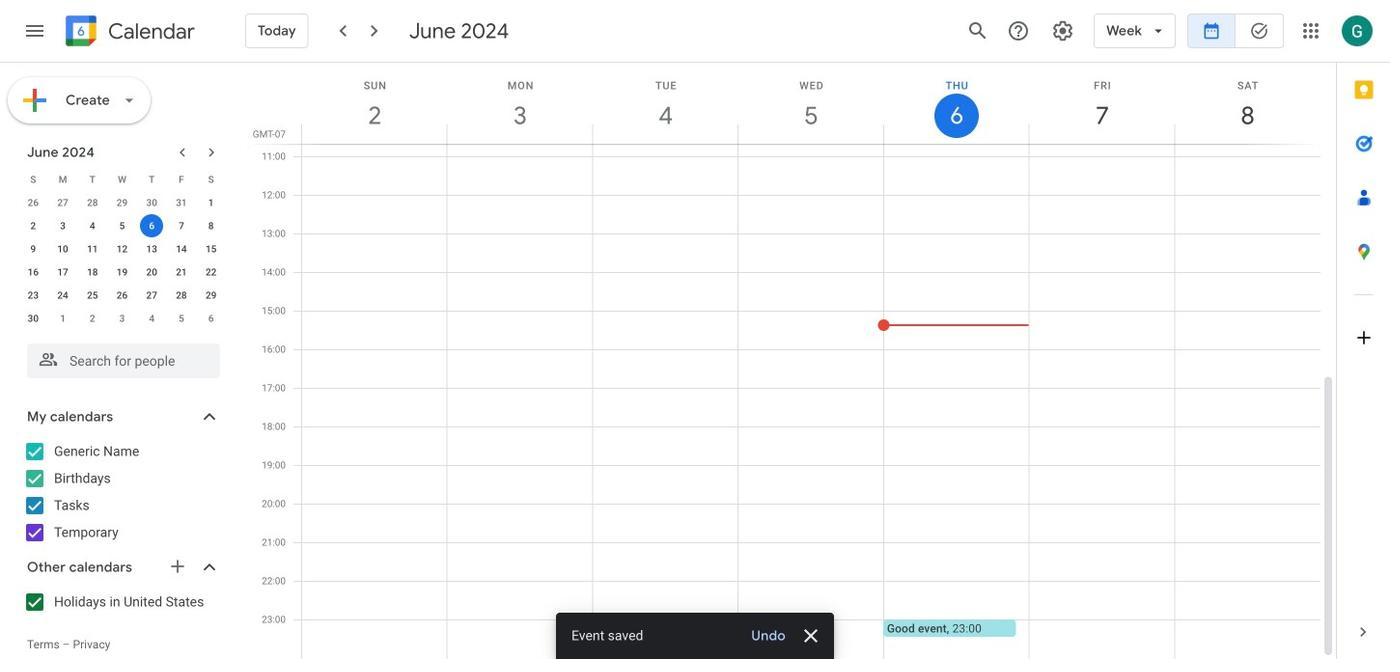Task type: locate. For each thing, give the bounding box(es) containing it.
4 row from the top
[[18, 238, 226, 261]]

None search field
[[0, 336, 240, 379]]

add other calendars image
[[168, 557, 187, 577]]

9 element
[[22, 238, 45, 261]]

4 column header from the left
[[738, 63, 885, 144]]

5 column header from the left
[[884, 63, 1030, 144]]

tab list
[[1338, 63, 1391, 606]]

6 column header from the left
[[1029, 63, 1176, 144]]

14 element
[[170, 238, 193, 261]]

may 29 element
[[111, 191, 134, 214]]

2 row from the top
[[18, 191, 226, 214]]

calendar element
[[62, 12, 195, 54]]

5 row from the top
[[18, 261, 226, 284]]

21 element
[[170, 261, 193, 284]]

cell
[[137, 214, 167, 238]]

wednesday, june 5 element
[[739, 63, 885, 144]]

july 5 element
[[170, 307, 193, 330]]

tuesday, june 4 element
[[593, 63, 739, 144]]

3 column header from the left
[[592, 63, 739, 144]]

22 element
[[200, 261, 223, 284]]

2 column header from the left
[[447, 63, 593, 144]]

12 element
[[111, 238, 134, 261]]

4 element
[[81, 214, 104, 238]]

row
[[18, 168, 226, 191], [18, 191, 226, 214], [18, 214, 226, 238], [18, 238, 226, 261], [18, 261, 226, 284], [18, 284, 226, 307], [18, 307, 226, 330]]

16 element
[[22, 261, 45, 284]]

grid
[[247, 63, 1337, 660]]

26 element
[[111, 284, 134, 307]]

july 2 element
[[81, 307, 104, 330]]

2 element
[[22, 214, 45, 238]]

july 1 element
[[51, 307, 74, 330]]

7 column header from the left
[[1175, 63, 1321, 144]]

june 2024 grid
[[18, 168, 226, 330]]

may 28 element
[[81, 191, 104, 214]]

my calendars list
[[4, 437, 240, 549]]

may 31 element
[[170, 191, 193, 214]]

heading
[[104, 20, 195, 43]]

settings menu image
[[1052, 19, 1075, 42]]

row group
[[18, 191, 226, 330]]

1 element
[[200, 191, 223, 214]]

3 element
[[51, 214, 74, 238]]

column header
[[301, 63, 448, 144], [447, 63, 593, 144], [592, 63, 739, 144], [738, 63, 885, 144], [884, 63, 1030, 144], [1029, 63, 1176, 144], [1175, 63, 1321, 144]]

6 row from the top
[[18, 284, 226, 307]]

27 element
[[140, 284, 163, 307]]



Task type: describe. For each thing, give the bounding box(es) containing it.
Search for people text field
[[39, 344, 209, 379]]

11 element
[[81, 238, 104, 261]]

5 element
[[111, 214, 134, 238]]

25 element
[[81, 284, 104, 307]]

1 row from the top
[[18, 168, 226, 191]]

july 6 element
[[200, 307, 223, 330]]

july 3 element
[[111, 307, 134, 330]]

thursday, june 6, today element
[[885, 63, 1030, 144]]

15 element
[[200, 238, 223, 261]]

24 element
[[51, 284, 74, 307]]

13 element
[[140, 238, 163, 261]]

july 4 element
[[140, 307, 163, 330]]

1 column header from the left
[[301, 63, 448, 144]]

friday, june 7 element
[[1030, 63, 1176, 144]]

heading inside calendar element
[[104, 20, 195, 43]]

19 element
[[111, 261, 134, 284]]

may 27 element
[[51, 191, 74, 214]]

may 26 element
[[22, 191, 45, 214]]

7 row from the top
[[18, 307, 226, 330]]

saturday, june 8 element
[[1176, 63, 1321, 144]]

29 element
[[200, 284, 223, 307]]

3 row from the top
[[18, 214, 226, 238]]

10 element
[[51, 238, 74, 261]]

23 element
[[22, 284, 45, 307]]

8 element
[[200, 214, 223, 238]]

sunday, june 2 element
[[302, 63, 448, 144]]

28 element
[[170, 284, 193, 307]]

cell inside june 2024 grid
[[137, 214, 167, 238]]

18 element
[[81, 261, 104, 284]]

20 element
[[140, 261, 163, 284]]

monday, june 3 element
[[448, 63, 593, 144]]

6, today element
[[140, 214, 163, 238]]

17 element
[[51, 261, 74, 284]]

7 element
[[170, 214, 193, 238]]

may 30 element
[[140, 191, 163, 214]]

30 element
[[22, 307, 45, 330]]

main drawer image
[[23, 19, 46, 42]]



Task type: vqa. For each thing, say whether or not it's contained in the screenshot.
Jun , Fri associated with 28
no



